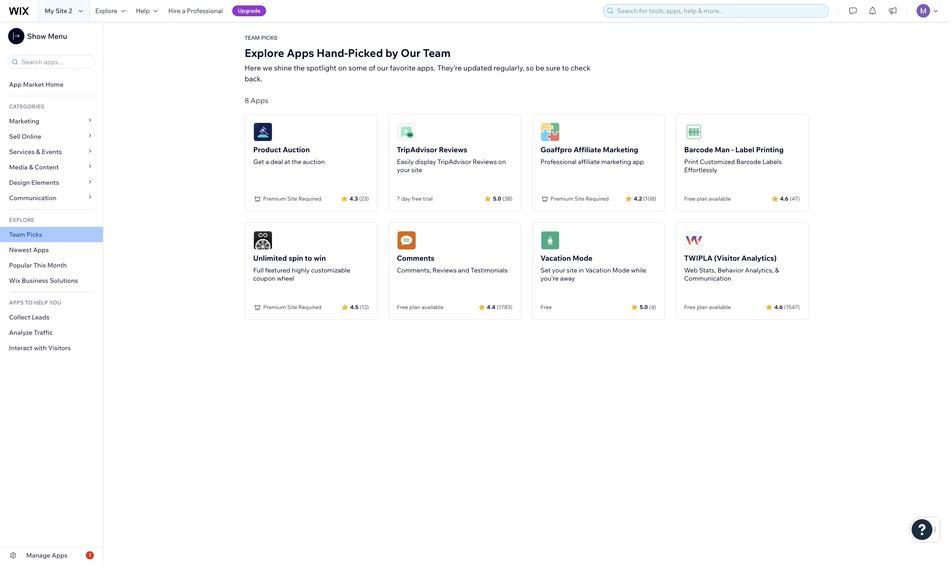 Task type: locate. For each thing, give the bounding box(es) containing it.
categories
[[9, 103, 44, 110]]

premium
[[263, 195, 286, 202], [551, 195, 573, 202], [263, 304, 286, 310]]

0 horizontal spatial 5.0
[[493, 195, 501, 202]]

available down behavior
[[709, 304, 731, 310]]

0 horizontal spatial tripadvisor
[[397, 145, 437, 154]]

while
[[631, 266, 646, 274]]

on left some
[[338, 63, 347, 72]]

0 horizontal spatial site
[[412, 166, 422, 174]]

communication
[[9, 194, 58, 202], [684, 274, 731, 282]]

the right shine
[[294, 63, 305, 72]]

site for product auction
[[287, 195, 297, 202]]

newest apps
[[9, 246, 49, 254]]

4.4 (1783)
[[487, 303, 513, 310]]

popular
[[9, 261, 32, 269]]

0 vertical spatial barcode
[[684, 145, 713, 154]]

your inside tripadvisor reviews easily display tripadvisor reviews on your site
[[397, 166, 410, 174]]

premium site required for a
[[263, 195, 322, 202]]

interact with visitors link
[[0, 340, 103, 356]]

apps for 8
[[251, 96, 268, 105]]

free plan available for (visitor
[[684, 304, 731, 310]]

plan down the effortlessly
[[697, 195, 708, 202]]

communication down design elements on the left top of the page
[[9, 194, 58, 202]]

4.6 left (1547) at the bottom right
[[774, 303, 783, 310]]

your left display
[[397, 166, 410, 174]]

0 vertical spatial on
[[338, 63, 347, 72]]

picks up we
[[261, 35, 278, 41]]

premium site required for win
[[263, 304, 322, 310]]

1 vertical spatial &
[[29, 163, 33, 171]]

5.0 left (4)
[[640, 303, 648, 310]]

free plan available down the effortlessly
[[684, 195, 731, 202]]

1 horizontal spatial mode
[[613, 266, 630, 274]]

plan for man
[[697, 195, 708, 202]]

the right at
[[292, 158, 301, 166]]

apps for newest
[[33, 246, 49, 254]]

site for unlimited spin to win
[[287, 304, 297, 310]]

& right analytics,
[[775, 266, 779, 274]]

0 horizontal spatial &
[[29, 163, 33, 171]]

site
[[55, 7, 67, 15], [287, 195, 297, 202], [575, 195, 585, 202], [287, 304, 297, 310]]

4.6 left (47)
[[780, 195, 789, 202]]

team picks down upgrade button
[[245, 35, 278, 41]]

1 horizontal spatial your
[[552, 266, 565, 274]]

0 horizontal spatial your
[[397, 166, 410, 174]]

0 vertical spatial explore
[[95, 7, 117, 15]]

to left win
[[305, 253, 312, 263]]

1 vertical spatial mode
[[613, 266, 630, 274]]

1 horizontal spatial &
[[36, 148, 40, 156]]

unlimited
[[253, 253, 287, 263]]

get
[[253, 158, 264, 166]]

1 horizontal spatial team
[[245, 35, 260, 41]]

explore
[[9, 216, 34, 223]]

label
[[736, 145, 755, 154]]

1 vertical spatial communication
[[684, 274, 731, 282]]

a
[[182, 7, 185, 15], [266, 158, 269, 166]]

available
[[709, 195, 731, 202], [422, 304, 444, 310], [709, 304, 731, 310]]

be
[[536, 63, 544, 72]]

0 vertical spatial 4.6
[[780, 195, 789, 202]]

0 vertical spatial mode
[[573, 253, 593, 263]]

marketing link
[[0, 113, 103, 129]]

day
[[401, 195, 411, 202]]

1 horizontal spatial marketing
[[603, 145, 638, 154]]

premium site required down wheel
[[263, 304, 322, 310]]

required down the "highly" at left top
[[298, 304, 322, 310]]

communication link
[[0, 190, 103, 206]]

0 vertical spatial vacation
[[541, 253, 571, 263]]

required down the affiliate
[[586, 195, 609, 202]]

explore for explore apps hand-picked by our team
[[245, 46, 284, 60]]

1 horizontal spatial professional
[[541, 158, 577, 166]]

reviews
[[439, 145, 467, 154], [473, 158, 497, 166], [433, 266, 457, 274]]

site down the affiliate
[[575, 195, 585, 202]]

tripadvisor up display
[[397, 145, 437, 154]]

0 vertical spatial communication
[[9, 194, 58, 202]]

1 vertical spatial explore
[[245, 46, 284, 60]]

plan for comments,
[[409, 304, 420, 310]]

your inside vacation mode set your site in vacation mode while you're away
[[552, 266, 565, 274]]

my
[[45, 7, 54, 15]]

site inside tripadvisor reviews easily display tripadvisor reviews on your site
[[412, 166, 422, 174]]

app market home link
[[0, 77, 103, 92]]

2 vertical spatial reviews
[[433, 266, 457, 274]]

1 vertical spatial tripadvisor
[[438, 158, 471, 166]]

1 horizontal spatial to
[[562, 63, 569, 72]]

team down upgrade button
[[245, 35, 260, 41]]

0 vertical spatial team picks
[[245, 35, 278, 41]]

apps for manage
[[52, 551, 67, 559]]

explore for explore
[[95, 7, 117, 15]]

1 vertical spatial marketing
[[603, 145, 638, 154]]

premium for win
[[263, 304, 286, 310]]

a right hire
[[182, 7, 185, 15]]

0 horizontal spatial barcode
[[684, 145, 713, 154]]

2 horizontal spatial &
[[775, 266, 779, 274]]

marketing up the 'marketing'
[[603, 145, 638, 154]]

menu
[[48, 32, 67, 41]]

premium down coupon at the left of the page
[[263, 304, 286, 310]]

free plan available down comments,
[[397, 304, 444, 310]]

1 vertical spatial professional
[[541, 158, 577, 166]]

a right get
[[266, 158, 269, 166]]

team picks down explore
[[9, 230, 42, 239]]

2 vertical spatial &
[[775, 266, 779, 274]]

our
[[377, 63, 388, 72]]

plan for (visitor
[[697, 304, 708, 310]]

collect leads link
[[0, 310, 103, 325]]

free down the effortlessly
[[684, 195, 696, 202]]

premium up the vacation mode logo
[[551, 195, 573, 202]]

on up 5.0 (38) on the top right of the page
[[498, 158, 506, 166]]

Search for tools, apps, help & more... field
[[615, 5, 826, 17]]

1 vertical spatial 4.6
[[774, 303, 783, 310]]

reviews inside comments comments, reviews and testimonials
[[433, 266, 457, 274]]

5.0 left the (38)
[[493, 195, 501, 202]]

site down at
[[287, 195, 297, 202]]

& inside media & content link
[[29, 163, 33, 171]]

analyze traffic
[[9, 328, 53, 337]]

vacation right in
[[585, 266, 611, 274]]

1 horizontal spatial explore
[[245, 46, 284, 60]]

0 vertical spatial picks
[[261, 35, 278, 41]]

0 horizontal spatial picks
[[27, 230, 42, 239]]

team picks inside sidebar element
[[9, 230, 42, 239]]

and
[[458, 266, 469, 274]]

team down explore
[[9, 230, 25, 239]]

0 horizontal spatial on
[[338, 63, 347, 72]]

0 vertical spatial 5.0
[[493, 195, 501, 202]]

& for content
[[29, 163, 33, 171]]

professional down goaffpro
[[541, 158, 577, 166]]

0 vertical spatial &
[[36, 148, 40, 156]]

4.3 (23)
[[350, 195, 369, 202]]

wix
[[9, 277, 20, 285]]

interact with visitors
[[9, 344, 71, 352]]

1 vertical spatial on
[[498, 158, 506, 166]]

plan down comments,
[[409, 304, 420, 310]]

0 vertical spatial to
[[562, 63, 569, 72]]

solutions
[[50, 277, 78, 285]]

apps up this in the left top of the page
[[33, 246, 49, 254]]

apps right '8'
[[251, 96, 268, 105]]

to
[[562, 63, 569, 72], [305, 253, 312, 263]]

twipla (visitor analytics) web stats, behavior analytics, & communication
[[684, 253, 779, 282]]

premium down "deal"
[[263, 195, 286, 202]]

online
[[22, 132, 41, 141]]

unlimited spin to win logo image
[[253, 231, 272, 250]]

on inside here we shine the spotlight on some of our favorite apps. they're updated regularly, so be sure to check back.
[[338, 63, 347, 72]]

1 vertical spatial picks
[[27, 230, 42, 239]]

1 horizontal spatial vacation
[[585, 266, 611, 274]]

content
[[35, 163, 59, 171]]

1 vertical spatial the
[[292, 158, 301, 166]]

0 horizontal spatial marketing
[[9, 117, 39, 125]]

mode up in
[[573, 253, 593, 263]]

1 horizontal spatial a
[[266, 158, 269, 166]]

tripadvisor reviews logo image
[[397, 122, 416, 141]]

vacation up set
[[541, 253, 571, 263]]

explore apps hand-picked by our team
[[245, 46, 451, 60]]

design elements
[[9, 178, 59, 187]]

free down web
[[684, 304, 696, 310]]

(38)
[[503, 195, 513, 202]]

marketing
[[9, 117, 39, 125], [603, 145, 638, 154]]

communication down "twipla"
[[684, 274, 731, 282]]

a inside product auction get a deal at the auction
[[266, 158, 269, 166]]

away
[[560, 274, 575, 282]]

apps right "manage"
[[52, 551, 67, 559]]

tripadvisor right display
[[438, 158, 471, 166]]

1 vertical spatial a
[[266, 158, 269, 166]]

of
[[369, 63, 375, 72]]

interact
[[9, 344, 32, 352]]

spin
[[289, 253, 303, 263]]

available down the effortlessly
[[709, 195, 731, 202]]

1 vertical spatial to
[[305, 253, 312, 263]]

5.0 (4)
[[640, 303, 656, 310]]

available down comments,
[[422, 304, 444, 310]]

1 vertical spatial site
[[567, 266, 577, 274]]

free down you're
[[541, 304, 552, 310]]

help button
[[130, 0, 163, 22]]

0 horizontal spatial explore
[[95, 7, 117, 15]]

professional right hire
[[187, 7, 223, 15]]

help
[[136, 7, 150, 15]]

professional
[[187, 7, 223, 15], [541, 158, 577, 166]]

plan down stats,
[[697, 304, 708, 310]]

vacation mode logo image
[[541, 231, 560, 250]]

easily
[[397, 158, 414, 166]]

auction
[[283, 145, 310, 154]]

twipla
[[684, 253, 713, 263]]

0 horizontal spatial professional
[[187, 7, 223, 15]]

display
[[415, 158, 436, 166]]

apps up shine
[[287, 46, 314, 60]]

1 horizontal spatial communication
[[684, 274, 731, 282]]

marketing down categories
[[9, 117, 39, 125]]

to inside unlimited spin to win full featured highly customizable coupon wheel
[[305, 253, 312, 263]]

hire a professional
[[168, 7, 223, 15]]

1
[[89, 552, 91, 558]]

coupon
[[253, 274, 276, 282]]

1 horizontal spatial 5.0
[[640, 303, 648, 310]]

0 horizontal spatial communication
[[9, 194, 58, 202]]

site inside vacation mode set your site in vacation mode while you're away
[[567, 266, 577, 274]]

barcode down label
[[737, 158, 761, 166]]

product auction get a deal at the auction
[[253, 145, 325, 166]]

available for (visitor
[[709, 304, 731, 310]]

manage
[[26, 551, 50, 559]]

1 horizontal spatial barcode
[[737, 158, 761, 166]]

1 horizontal spatial picks
[[261, 35, 278, 41]]

& inside services & events link
[[36, 148, 40, 156]]

wix business solutions
[[9, 277, 78, 285]]

traffic
[[34, 328, 53, 337]]

1 vertical spatial team picks
[[9, 230, 42, 239]]

your
[[397, 166, 410, 174], [552, 266, 565, 274]]

1 vertical spatial team
[[423, 46, 451, 60]]

1 vertical spatial your
[[552, 266, 565, 274]]

1 horizontal spatial site
[[567, 266, 577, 274]]

0 vertical spatial your
[[397, 166, 410, 174]]

check
[[571, 63, 591, 72]]

0 horizontal spatial to
[[305, 253, 312, 263]]

& right media
[[29, 163, 33, 171]]

& for events
[[36, 148, 40, 156]]

premium site required down at
[[263, 195, 322, 202]]

media
[[9, 163, 28, 171]]

0 vertical spatial the
[[294, 63, 305, 72]]

2 horizontal spatial team
[[423, 46, 451, 60]]

barcode up print
[[684, 145, 713, 154]]

highly
[[292, 266, 310, 274]]

0 horizontal spatial team
[[9, 230, 25, 239]]

site up free
[[412, 166, 422, 174]]

site left in
[[567, 266, 577, 274]]

updated
[[463, 63, 492, 72]]

hire
[[168, 7, 181, 15]]

marketing inside sidebar element
[[9, 117, 39, 125]]

required for affiliate
[[586, 195, 609, 202]]

premium site required down the affiliate
[[551, 195, 609, 202]]

explore right 2
[[95, 7, 117, 15]]

customizable
[[311, 266, 350, 274]]

twipla (visitor analytics) logo image
[[684, 231, 703, 250]]

0 vertical spatial site
[[412, 166, 422, 174]]

0 vertical spatial marketing
[[9, 117, 39, 125]]

to right sure
[[562, 63, 569, 72]]

the inside here we shine the spotlight on some of our favorite apps. they're updated regularly, so be sure to check back.
[[294, 63, 305, 72]]

1 horizontal spatial on
[[498, 158, 506, 166]]

auction
[[303, 158, 325, 166]]

team up apps.
[[423, 46, 451, 60]]

team
[[245, 35, 260, 41], [423, 46, 451, 60], [9, 230, 25, 239]]

favorite
[[390, 63, 416, 72]]

picks up newest apps
[[27, 230, 42, 239]]

free plan available
[[684, 195, 731, 202], [397, 304, 444, 310], [684, 304, 731, 310]]

& left events
[[36, 148, 40, 156]]

marketing inside goaffpro affiliate marketing professional affiliate marketing app
[[603, 145, 638, 154]]

sell online link
[[0, 129, 103, 144]]

site down wheel
[[287, 304, 297, 310]]

premium site required
[[263, 195, 322, 202], [551, 195, 609, 202], [263, 304, 322, 310]]

mode left while
[[613, 266, 630, 274]]

1 vertical spatial 5.0
[[640, 303, 648, 310]]

free plan available down stats,
[[684, 304, 731, 310]]

required for auction
[[298, 195, 322, 202]]

0 horizontal spatial team picks
[[9, 230, 42, 239]]

so
[[526, 63, 534, 72]]

show menu button
[[8, 28, 67, 44]]

free right (12)
[[397, 304, 408, 310]]

some
[[348, 63, 367, 72]]

1 vertical spatial reviews
[[473, 158, 497, 166]]

site for goaffpro affiliate marketing
[[575, 195, 585, 202]]

0 vertical spatial reviews
[[439, 145, 467, 154]]

they're
[[437, 63, 462, 72]]

0 vertical spatial a
[[182, 7, 185, 15]]

your right set
[[552, 266, 565, 274]]

free
[[684, 195, 696, 202], [397, 304, 408, 310], [541, 304, 552, 310], [684, 304, 696, 310]]

apps
[[9, 299, 24, 306]]

explore up we
[[245, 46, 284, 60]]

4.6
[[780, 195, 789, 202], [774, 303, 783, 310]]

1 vertical spatial vacation
[[585, 266, 611, 274]]

2 vertical spatial team
[[9, 230, 25, 239]]

shine
[[274, 63, 292, 72]]

required down "auction"
[[298, 195, 322, 202]]

1 horizontal spatial team picks
[[245, 35, 278, 41]]

business
[[22, 277, 48, 285]]

featured
[[265, 266, 290, 274]]



Task type: vqa. For each thing, say whether or not it's contained in the screenshot.


Task type: describe. For each thing, give the bounding box(es) containing it.
team inside sidebar element
[[9, 230, 25, 239]]

analyze
[[9, 328, 33, 337]]

printing
[[756, 145, 784, 154]]

show menu
[[27, 32, 67, 41]]

man
[[715, 145, 730, 154]]

in
[[579, 266, 584, 274]]

barcode man - label printing print customized barcode labels effortlessly
[[684, 145, 784, 174]]

full
[[253, 266, 264, 274]]

site left 2
[[55, 7, 67, 15]]

4.6 (1547)
[[774, 303, 800, 310]]

4.6 for twipla (visitor analytics)
[[774, 303, 783, 310]]

upgrade button
[[232, 5, 266, 16]]

affiliate
[[574, 145, 601, 154]]

sidebar element
[[0, 22, 103, 563]]

communication inside sidebar element
[[9, 194, 58, 202]]

web
[[684, 266, 698, 274]]

show
[[27, 32, 46, 41]]

to inside here we shine the spotlight on some of our favorite apps. they're updated regularly, so be sure to check back.
[[562, 63, 569, 72]]

-
[[732, 145, 734, 154]]

collect leads
[[9, 313, 49, 321]]

this
[[33, 261, 46, 269]]

newest
[[9, 246, 32, 254]]

effortlessly
[[684, 166, 717, 174]]

free for comments
[[397, 304, 408, 310]]

barcode man - label printing logo image
[[684, 122, 703, 141]]

free
[[412, 195, 422, 202]]

free for twipla (visitor analytics)
[[684, 304, 696, 310]]

we
[[263, 63, 272, 72]]

regularly,
[[494, 63, 524, 72]]

elements
[[31, 178, 59, 187]]

7
[[397, 195, 400, 202]]

free plan available for comments,
[[397, 304, 444, 310]]

goaffpro affiliate marketing logo image
[[541, 122, 560, 141]]

testimonials
[[471, 266, 508, 274]]

8
[[245, 96, 249, 105]]

0 vertical spatial professional
[[187, 7, 223, 15]]

4.5 (12)
[[350, 303, 369, 310]]

0 vertical spatial tripadvisor
[[397, 145, 437, 154]]

behavior
[[718, 266, 744, 274]]

the inside product auction get a deal at the auction
[[292, 158, 301, 166]]

marketing
[[601, 158, 631, 166]]

help
[[34, 299, 48, 306]]

available for comments,
[[422, 304, 444, 310]]

product
[[253, 145, 281, 154]]

0 horizontal spatial a
[[182, 7, 185, 15]]

5.0 for vacation mode
[[640, 303, 648, 310]]

(visitor
[[714, 253, 740, 263]]

unlimited spin to win full featured highly customizable coupon wheel
[[253, 253, 350, 282]]

print
[[684, 158, 698, 166]]

month
[[47, 261, 67, 269]]

analytics,
[[745, 266, 774, 274]]

app market home
[[9, 80, 63, 89]]

wheel
[[277, 274, 294, 282]]

professional inside goaffpro affiliate marketing professional affiliate marketing app
[[541, 158, 577, 166]]

free plan available for man
[[684, 195, 731, 202]]

4.6 for barcode man - label printing
[[780, 195, 789, 202]]

(1783)
[[497, 303, 513, 310]]

services & events
[[9, 148, 62, 156]]

to
[[25, 299, 33, 306]]

set
[[541, 266, 551, 274]]

communication inside twipla (visitor analytics) web stats, behavior analytics, & communication
[[684, 274, 731, 282]]

available for man
[[709, 195, 731, 202]]

picked
[[348, 46, 383, 60]]

app
[[9, 80, 22, 89]]

comments logo image
[[397, 231, 416, 250]]

1 vertical spatial barcode
[[737, 158, 761, 166]]

popular this month
[[9, 261, 67, 269]]

wix business solutions link
[[0, 273, 103, 288]]

required for spin
[[298, 304, 322, 310]]

8 apps
[[245, 96, 268, 105]]

& inside twipla (visitor analytics) web stats, behavior analytics, & communication
[[775, 266, 779, 274]]

free for barcode man - label printing
[[684, 195, 696, 202]]

here
[[245, 63, 261, 72]]

services
[[9, 148, 35, 156]]

team picks link
[[0, 227, 103, 242]]

comments,
[[397, 266, 431, 274]]

comments
[[397, 253, 435, 263]]

4.4
[[487, 303, 496, 310]]

manage apps
[[26, 551, 67, 559]]

comments comments, reviews and testimonials
[[397, 253, 508, 274]]

events
[[42, 148, 62, 156]]

apps to help you
[[9, 299, 61, 306]]

0 horizontal spatial mode
[[573, 253, 593, 263]]

(4)
[[649, 303, 656, 310]]

at
[[284, 158, 290, 166]]

picks inside team picks link
[[27, 230, 42, 239]]

premium for professional
[[551, 195, 573, 202]]

premium site required for professional
[[551, 195, 609, 202]]

sure
[[546, 63, 561, 72]]

product auction logo image
[[253, 122, 272, 141]]

you
[[49, 299, 61, 306]]

0 vertical spatial team
[[245, 35, 260, 41]]

here we shine the spotlight on some of our favorite apps. they're updated regularly, so be sure to check back.
[[245, 63, 591, 83]]

Search apps... field
[[19, 56, 92, 68]]

vacation mode set your site in vacation mode while you're away
[[541, 253, 646, 282]]

by
[[386, 46, 398, 60]]

stats,
[[699, 266, 716, 274]]

1 horizontal spatial tripadvisor
[[438, 158, 471, 166]]

premium for a
[[263, 195, 286, 202]]

apps for explore
[[287, 46, 314, 60]]

popular this month link
[[0, 258, 103, 273]]

0 horizontal spatial vacation
[[541, 253, 571, 263]]

collect
[[9, 313, 30, 321]]

leads
[[32, 313, 49, 321]]

5.0 for tripadvisor reviews
[[493, 195, 501, 202]]

(108)
[[643, 195, 656, 202]]

tripadvisor reviews easily display tripadvisor reviews on your site
[[397, 145, 506, 174]]

hand-
[[317, 46, 348, 60]]

4.6 (47)
[[780, 195, 800, 202]]

goaffpro
[[541, 145, 572, 154]]

customized
[[700, 158, 735, 166]]

on inside tripadvisor reviews easily display tripadvisor reviews on your site
[[498, 158, 506, 166]]

(23)
[[359, 195, 369, 202]]



